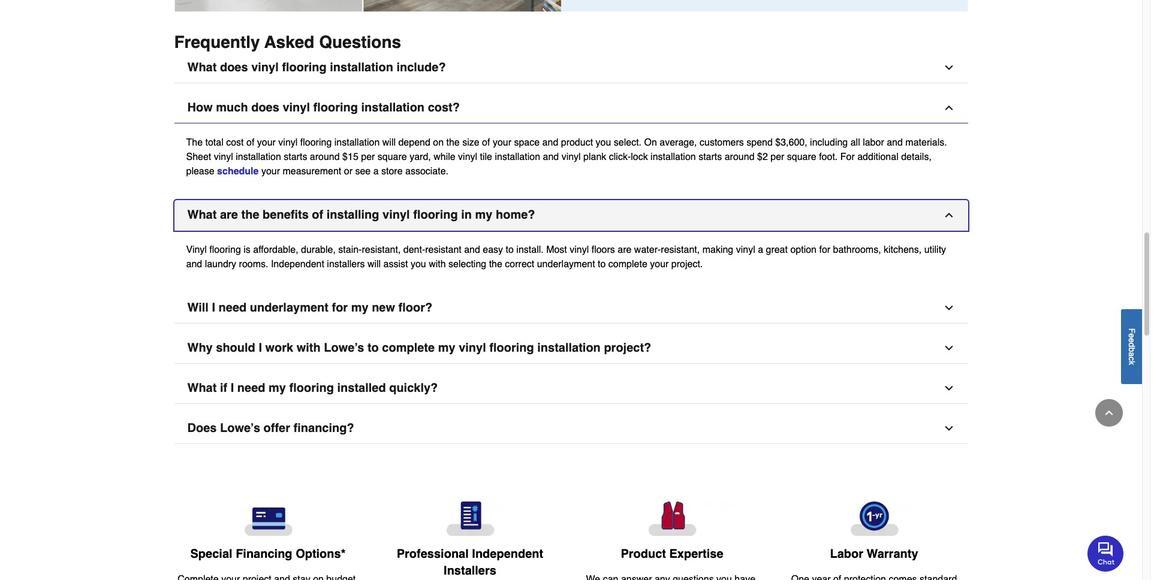 Task type: locate. For each thing, give the bounding box(es) containing it.
flooring inside button
[[490, 341, 534, 355]]

1 vertical spatial chevron up image
[[1104, 407, 1116, 419]]

underlayment inside will i need underlayment for my new floor? button
[[250, 301, 329, 315]]

1 vertical spatial lowe's
[[220, 421, 260, 435]]

underlayment down most
[[537, 259, 595, 270]]

2 vertical spatial to
[[368, 341, 379, 355]]

0 horizontal spatial does
[[220, 60, 248, 74]]

and
[[543, 137, 559, 148], [887, 137, 903, 148], [543, 152, 559, 162], [464, 245, 480, 255], [186, 259, 202, 270]]

1 vertical spatial will
[[368, 259, 381, 270]]

0 horizontal spatial are
[[220, 208, 238, 222]]

work
[[265, 341, 293, 355]]

project.
[[672, 259, 703, 270]]

of right benefits
[[312, 208, 323, 222]]

independent up installers
[[472, 547, 544, 561]]

what does vinyl flooring installation include?
[[187, 60, 446, 74]]

0 horizontal spatial the
[[241, 208, 259, 222]]

plank
[[584, 152, 607, 162]]

1 horizontal spatial chevron up image
[[1104, 407, 1116, 419]]

chevron down image inside does lowe's offer financing? button
[[943, 423, 955, 435]]

e up b
[[1128, 338, 1137, 343]]

2 vertical spatial what
[[187, 381, 217, 395]]

what down frequently
[[187, 60, 217, 74]]

2 horizontal spatial to
[[598, 259, 606, 270]]

schedule
[[217, 166, 259, 177]]

installation down will i need underlayment for my new floor? button
[[538, 341, 601, 355]]

1 horizontal spatial lowe's
[[324, 341, 364, 355]]

0 vertical spatial complete
[[609, 259, 648, 270]]

what if i need my flooring installed quickly? button
[[174, 373, 968, 404]]

0 horizontal spatial for
[[332, 301, 348, 315]]

2 vertical spatial chevron down image
[[943, 423, 955, 435]]

a inside button
[[1128, 352, 1137, 357]]

need right if
[[237, 381, 265, 395]]

to down new
[[368, 341, 379, 355]]

0 horizontal spatial lowe's
[[220, 421, 260, 435]]

and left plank
[[543, 152, 559, 162]]

resistant, up project.
[[661, 245, 700, 255]]

1 horizontal spatial around
[[725, 152, 755, 162]]

1 horizontal spatial does
[[251, 101, 279, 114]]

0 horizontal spatial square
[[378, 152, 407, 162]]

need right will
[[219, 301, 247, 315]]

tile
[[480, 152, 492, 162]]

1 horizontal spatial for
[[820, 245, 831, 255]]

square up store
[[378, 152, 407, 162]]

1 vertical spatial underlayment
[[250, 301, 329, 315]]

1 what from the top
[[187, 60, 217, 74]]

0 horizontal spatial to
[[368, 341, 379, 355]]

lowe's up installed
[[324, 341, 364, 355]]

your down water-
[[650, 259, 669, 270]]

what up vinyl
[[187, 208, 217, 222]]

0 horizontal spatial around
[[310, 152, 340, 162]]

installers
[[444, 564, 497, 578]]

0 horizontal spatial independent
[[271, 259, 324, 270]]

great
[[766, 245, 788, 255]]

product
[[621, 547, 666, 561]]

installers
[[327, 259, 365, 270]]

the up is
[[241, 208, 259, 222]]

0 vertical spatial a
[[373, 166, 379, 177]]

0 vertical spatial for
[[820, 245, 831, 255]]

your right cost
[[257, 137, 276, 148]]

cost
[[226, 137, 244, 148]]

1 horizontal spatial per
[[771, 152, 785, 162]]

1 chevron down image from the top
[[943, 62, 955, 74]]

1 horizontal spatial of
[[312, 208, 323, 222]]

warranty
[[867, 548, 919, 561]]

2 horizontal spatial i
[[259, 341, 262, 355]]

1 vertical spatial need
[[237, 381, 265, 395]]

chevron up image
[[943, 102, 955, 114], [1104, 407, 1116, 419]]

f e e d b a c k
[[1128, 328, 1137, 365]]

d
[[1128, 343, 1137, 347]]

starts
[[284, 152, 307, 162], [699, 152, 722, 162]]

i left work
[[259, 341, 262, 355]]

are down schedule
[[220, 208, 238, 222]]

0 horizontal spatial starts
[[284, 152, 307, 162]]

installation up depend
[[361, 101, 425, 114]]

underlayment inside vinyl flooring is affordable, durable, stain-resistant, dent-resistant and easy to install. most vinyl floors are water-resistant, making vinyl a great option for bathrooms, kitchens, utility and laundry rooms. independent installers will assist you with selecting the correct underlayment to complete your project.
[[537, 259, 595, 270]]

2 square from the left
[[787, 152, 817, 162]]

0 horizontal spatial per
[[361, 152, 375, 162]]

around up schedule your measurement or see a store associate. on the top of the page
[[310, 152, 340, 162]]

0 vertical spatial are
[[220, 208, 238, 222]]

per up 'see'
[[361, 152, 375, 162]]

1 horizontal spatial underlayment
[[537, 259, 595, 270]]

what
[[187, 60, 217, 74], [187, 208, 217, 222], [187, 381, 217, 395]]

2 vertical spatial i
[[231, 381, 234, 395]]

independent down durable,
[[271, 259, 324, 270]]

the right on
[[447, 137, 460, 148]]

why should i work with lowe's to complete my vinyl flooring installation project?
[[187, 341, 652, 355]]

financing
[[236, 548, 292, 561]]

0 vertical spatial will
[[383, 137, 396, 148]]

1 horizontal spatial you
[[596, 137, 611, 148]]

does lowe's offer financing?
[[187, 421, 354, 435]]

i inside button
[[231, 381, 234, 395]]

installation up $15 on the top of the page
[[335, 137, 380, 148]]

$2
[[758, 152, 768, 162]]

additional
[[858, 152, 899, 162]]

your inside vinyl flooring is affordable, durable, stain-resistant, dent-resistant and easy to install. most vinyl floors are water-resistant, making vinyl a great option for bathrooms, kitchens, utility and laundry rooms. independent installers will assist you with selecting the correct underlayment to complete your project.
[[650, 259, 669, 270]]

1 horizontal spatial square
[[787, 152, 817, 162]]

chevron down image inside what if i need my flooring installed quickly? button
[[943, 382, 955, 394]]

see
[[355, 166, 371, 177]]

will inside the total cost of your vinyl flooring installation will depend on the size of your space and product you select. on average, customers spend $3,600, including all labor and materials. sheet vinyl installation starts around $15 per square yard, while vinyl tile installation and vinyl plank click-lock installation starts around $2 per square foot. for additional details, please
[[383, 137, 396, 148]]

option
[[791, 245, 817, 255]]

1 horizontal spatial independent
[[472, 547, 544, 561]]

to down floors
[[598, 259, 606, 270]]

0 vertical spatial the
[[447, 137, 460, 148]]

a up k
[[1128, 352, 1137, 357]]

complete inside vinyl flooring is affordable, durable, stain-resistant, dent-resistant and easy to install. most vinyl floors are water-resistant, making vinyl a great option for bathrooms, kitchens, utility and laundry rooms. independent installers will assist you with selecting the correct underlayment to complete your project.
[[609, 259, 648, 270]]

0 vertical spatial lowe's
[[324, 341, 364, 355]]

per right $2
[[771, 152, 785, 162]]

schedule link
[[217, 166, 259, 177]]

2 what from the top
[[187, 208, 217, 222]]

3 what from the top
[[187, 381, 217, 395]]

1 per from the left
[[361, 152, 375, 162]]

e
[[1128, 333, 1137, 338], [1128, 338, 1137, 343]]

0 horizontal spatial i
[[212, 301, 215, 315]]

starts down customers
[[699, 152, 722, 162]]

chevron down image
[[943, 62, 955, 74], [943, 382, 955, 394]]

project?
[[604, 341, 652, 355]]

will left depend
[[383, 137, 396, 148]]

rooms.
[[239, 259, 268, 270]]

what for what if i need my flooring installed quickly?
[[187, 381, 217, 395]]

1 vertical spatial a
[[758, 245, 764, 255]]

correct
[[505, 259, 535, 270]]

and right "labor"
[[887, 137, 903, 148]]

1 horizontal spatial to
[[506, 245, 514, 255]]

what for what does vinyl flooring installation include?
[[187, 60, 217, 74]]

easy
[[483, 245, 503, 255]]

will i need underlayment for my new floor? button
[[174, 293, 968, 324]]

complete
[[609, 259, 648, 270], [382, 341, 435, 355]]

1 vertical spatial what
[[187, 208, 217, 222]]

chat invite button image
[[1088, 535, 1125, 572]]

0 vertical spatial you
[[596, 137, 611, 148]]

expertise
[[670, 547, 724, 561]]

starts up measurement
[[284, 152, 307, 162]]

a left the great on the top right of the page
[[758, 245, 764, 255]]

1 vertical spatial the
[[241, 208, 259, 222]]

installation
[[330, 60, 393, 74], [361, 101, 425, 114], [335, 137, 380, 148], [236, 152, 281, 162], [495, 152, 540, 162], [651, 152, 696, 162], [538, 341, 601, 355]]

chevron down image inside why should i work with lowe's to complete my vinyl flooring installation project? button
[[943, 342, 955, 354]]

with down the resistant at top
[[429, 259, 446, 270]]

independent
[[271, 259, 324, 270], [472, 547, 544, 561]]

0 horizontal spatial chevron up image
[[943, 102, 955, 114]]

your
[[257, 137, 276, 148], [493, 137, 512, 148], [261, 166, 280, 177], [650, 259, 669, 270]]

water-
[[635, 245, 661, 255]]

3 chevron down image from the top
[[943, 423, 955, 435]]

0 horizontal spatial resistant,
[[362, 245, 401, 255]]

my inside button
[[438, 341, 456, 355]]

1 vertical spatial you
[[411, 259, 426, 270]]

0 horizontal spatial with
[[297, 341, 321, 355]]

2 horizontal spatial of
[[482, 137, 490, 148]]

1 vertical spatial i
[[259, 341, 262, 355]]

are right floors
[[618, 245, 632, 255]]

vinyl
[[186, 245, 207, 255]]

resistant, up the assist
[[362, 245, 401, 255]]

the inside the total cost of your vinyl flooring installation will depend on the size of your space and product you select. on average, customers spend $3,600, including all labor and materials. sheet vinyl installation starts around $15 per square yard, while vinyl tile installation and vinyl plank click-lock installation starts around $2 per square foot. for additional details, please
[[447, 137, 460, 148]]

2 horizontal spatial the
[[489, 259, 503, 270]]

how
[[187, 101, 213, 114]]

a
[[373, 166, 379, 177], [758, 245, 764, 255], [1128, 352, 1137, 357]]

1 horizontal spatial starts
[[699, 152, 722, 162]]

the
[[447, 137, 460, 148], [241, 208, 259, 222], [489, 259, 503, 270]]

2 horizontal spatial a
[[1128, 352, 1137, 357]]

a right 'see'
[[373, 166, 379, 177]]

1 horizontal spatial resistant,
[[661, 245, 700, 255]]

of inside button
[[312, 208, 323, 222]]

what if i need my flooring installed quickly?
[[187, 381, 438, 395]]

complete down water-
[[609, 259, 648, 270]]

vinyl inside button
[[459, 341, 486, 355]]

the inside vinyl flooring is affordable, durable, stain-resistant, dent-resistant and easy to install. most vinyl floors are water-resistant, making vinyl a great option for bathrooms, kitchens, utility and laundry rooms. independent installers will assist you with selecting the correct underlayment to complete your project.
[[489, 259, 503, 270]]

e up the d
[[1128, 333, 1137, 338]]

around down customers
[[725, 152, 755, 162]]

how much does vinyl flooring installation cost? button
[[174, 93, 968, 123]]

what for what are the benefits of installing vinyl flooring in my home?
[[187, 208, 217, 222]]

0 vertical spatial chevron down image
[[943, 62, 955, 74]]

installation down space
[[495, 152, 540, 162]]

chevron down image inside will i need underlayment for my new floor? button
[[943, 302, 955, 314]]

i right will
[[212, 301, 215, 315]]

2 chevron down image from the top
[[943, 342, 955, 354]]

professional
[[397, 547, 469, 561]]

assist
[[384, 259, 408, 270]]

0 horizontal spatial will
[[368, 259, 381, 270]]

chevron down image
[[943, 302, 955, 314], [943, 342, 955, 354], [943, 423, 955, 435]]

2 vertical spatial a
[[1128, 352, 1137, 357]]

you down dent-
[[411, 259, 426, 270]]

1 vertical spatial chevron down image
[[943, 382, 955, 394]]

foot.
[[819, 152, 838, 162]]

1 vertical spatial are
[[618, 245, 632, 255]]

i right if
[[231, 381, 234, 395]]

0 vertical spatial chevron down image
[[943, 302, 955, 314]]

to right easy
[[506, 245, 514, 255]]

the inside button
[[241, 208, 259, 222]]

you inside the total cost of your vinyl flooring installation will depend on the size of your space and product you select. on average, customers spend $3,600, including all labor and materials. sheet vinyl installation starts around $15 per square yard, while vinyl tile installation and vinyl plank click-lock installation starts around $2 per square foot. for additional details, please
[[596, 137, 611, 148]]

f e e d b a c k button
[[1122, 309, 1143, 384]]

floors
[[592, 245, 615, 255]]

why should i work with lowe's to complete my vinyl flooring installation project? button
[[174, 333, 968, 364]]

you up plank
[[596, 137, 611, 148]]

will
[[383, 137, 396, 148], [368, 259, 381, 270]]

installation up schedule
[[236, 152, 281, 162]]

utility
[[925, 245, 947, 255]]

sheet
[[186, 152, 211, 162]]

of up tile
[[482, 137, 490, 148]]

does right much
[[251, 101, 279, 114]]

for
[[820, 245, 831, 255], [332, 301, 348, 315]]

does down frequently
[[220, 60, 248, 74]]

1 horizontal spatial complete
[[609, 259, 648, 270]]

1 vertical spatial for
[[332, 301, 348, 315]]

of
[[247, 137, 255, 148], [482, 137, 490, 148], [312, 208, 323, 222]]

the
[[186, 137, 203, 148]]

1 resistant, from the left
[[362, 245, 401, 255]]

1 chevron down image from the top
[[943, 302, 955, 314]]

1 horizontal spatial the
[[447, 137, 460, 148]]

0 vertical spatial independent
[[271, 259, 324, 270]]

selecting
[[449, 259, 487, 270]]

0 vertical spatial what
[[187, 60, 217, 74]]

complete up quickly?
[[382, 341, 435, 355]]

for right option at right top
[[820, 245, 831, 255]]

1 vertical spatial to
[[598, 259, 606, 270]]

0 horizontal spatial complete
[[382, 341, 435, 355]]

special financing options*
[[190, 548, 346, 561]]

of right cost
[[247, 137, 255, 148]]

1 vertical spatial independent
[[472, 547, 544, 561]]

what left if
[[187, 381, 217, 395]]

with right work
[[297, 341, 321, 355]]

0 vertical spatial underlayment
[[537, 259, 595, 270]]

chevron down image for what does vinyl flooring installation include?
[[943, 62, 955, 74]]

home?
[[496, 208, 535, 222]]

1 horizontal spatial with
[[429, 259, 446, 270]]

1 horizontal spatial are
[[618, 245, 632, 255]]

per
[[361, 152, 375, 162], [771, 152, 785, 162]]

chevron up image inside 'scroll to top' 'element'
[[1104, 407, 1116, 419]]

2 chevron down image from the top
[[943, 382, 955, 394]]

square
[[378, 152, 407, 162], [787, 152, 817, 162]]

0 horizontal spatial underlayment
[[250, 301, 329, 315]]

including
[[810, 137, 848, 148]]

0 vertical spatial with
[[429, 259, 446, 270]]

offer
[[264, 421, 290, 435]]

1 horizontal spatial i
[[231, 381, 234, 395]]

your right schedule link
[[261, 166, 280, 177]]

1 vertical spatial chevron down image
[[943, 342, 955, 354]]

lock
[[631, 152, 648, 162]]

lowe's left offer
[[220, 421, 260, 435]]

laundry
[[205, 259, 236, 270]]

product
[[561, 137, 593, 148]]

0 vertical spatial i
[[212, 301, 215, 315]]

are inside what are the benefits of installing vinyl flooring in my home? button
[[220, 208, 238, 222]]

chevron down image for floor?
[[943, 302, 955, 314]]

vinyl
[[251, 60, 279, 74], [283, 101, 310, 114], [279, 137, 298, 148], [214, 152, 233, 162], [458, 152, 478, 162], [562, 152, 581, 162], [383, 208, 410, 222], [570, 245, 589, 255], [736, 245, 756, 255], [459, 341, 486, 355]]

0 horizontal spatial you
[[411, 259, 426, 270]]

frequently
[[174, 32, 260, 51]]

around
[[310, 152, 340, 162], [725, 152, 755, 162]]

will left the assist
[[368, 259, 381, 270]]

0 vertical spatial need
[[219, 301, 247, 315]]

on
[[433, 137, 444, 148]]

a dark blue credit card icon. image
[[177, 502, 360, 537]]

1 vertical spatial complete
[[382, 341, 435, 355]]

schedule your measurement or see a store associate.
[[217, 166, 449, 177]]

frequently asked questions
[[174, 32, 401, 51]]

1 vertical spatial with
[[297, 341, 321, 355]]

a inside vinyl flooring is affordable, durable, stain-resistant, dent-resistant and easy to install. most vinyl floors are water-resistant, making vinyl a great option for bathrooms, kitchens, utility and laundry rooms. independent installers will assist you with selecting the correct underlayment to complete your project.
[[758, 245, 764, 255]]

0 horizontal spatial a
[[373, 166, 379, 177]]

i inside button
[[259, 341, 262, 355]]

for left new
[[332, 301, 348, 315]]

new
[[372, 301, 395, 315]]

chevron down image inside the what does vinyl flooring installation include? button
[[943, 62, 955, 74]]

underlayment
[[537, 259, 595, 270], [250, 301, 329, 315]]

i inside button
[[212, 301, 215, 315]]

if
[[220, 381, 227, 395]]

chevron down image for what if i need my flooring installed quickly?
[[943, 382, 955, 394]]

2 around from the left
[[725, 152, 755, 162]]

measurement
[[283, 166, 341, 177]]

1 horizontal spatial will
[[383, 137, 396, 148]]

the down easy
[[489, 259, 503, 270]]

are
[[220, 208, 238, 222], [618, 245, 632, 255]]

1 horizontal spatial a
[[758, 245, 764, 255]]

square down $3,600,
[[787, 152, 817, 162]]

2 vertical spatial the
[[489, 259, 503, 270]]

underlayment up work
[[250, 301, 329, 315]]

complete inside button
[[382, 341, 435, 355]]

does
[[220, 60, 248, 74], [251, 101, 279, 114]]

0 vertical spatial chevron up image
[[943, 102, 955, 114]]



Task type: describe. For each thing, give the bounding box(es) containing it.
2 starts from the left
[[699, 152, 722, 162]]

labor warranty
[[830, 548, 919, 561]]

questions
[[319, 32, 401, 51]]

affordable,
[[253, 245, 298, 255]]

select.
[[614, 137, 642, 148]]

the total cost of your vinyl flooring installation will depend on the size of your space and product you select. on average, customers spend $3,600, including all labor and materials. sheet vinyl installation starts around $15 per square yard, while vinyl tile installation and vinyl plank click-lock installation starts around $2 per square foot. for additional details, please
[[186, 137, 948, 177]]

bathrooms,
[[834, 245, 882, 255]]

a lowe's red vest icon. image
[[581, 502, 764, 537]]

a blue 1-year labor warranty icon. image
[[783, 502, 966, 537]]

and up selecting
[[464, 245, 480, 255]]

will inside vinyl flooring is affordable, durable, stain-resistant, dent-resistant and easy to install. most vinyl floors are water-resistant, making vinyl a great option for bathrooms, kitchens, utility and laundry rooms. independent installers will assist you with selecting the correct underlayment to complete your project.
[[368, 259, 381, 270]]

0 horizontal spatial of
[[247, 137, 255, 148]]

flooring inside the total cost of your vinyl flooring installation will depend on the size of your space and product you select. on average, customers spend $3,600, including all labor and materials. sheet vinyl installation starts around $15 per square yard, while vinyl tile installation and vinyl plank click-lock installation starts around $2 per square foot. for additional details, please
[[300, 137, 332, 148]]

in
[[461, 208, 472, 222]]

b
[[1128, 347, 1137, 352]]

total
[[205, 137, 224, 148]]

my inside button
[[351, 301, 369, 315]]

installation down the average,
[[651, 152, 696, 162]]

include?
[[397, 60, 446, 74]]

and down vinyl
[[186, 259, 202, 270]]

installation down questions
[[330, 60, 393, 74]]

does lowe's offer financing? button
[[174, 414, 968, 444]]

with inside button
[[297, 341, 321, 355]]

please
[[186, 166, 215, 177]]

you inside vinyl flooring is affordable, durable, stain-resistant, dent-resistant and easy to install. most vinyl floors are water-resistant, making vinyl a great option for bathrooms, kitchens, utility and laundry rooms. independent installers will assist you with selecting the correct underlayment to complete your project.
[[411, 259, 426, 270]]

is
[[244, 245, 251, 255]]

i for should
[[259, 341, 262, 355]]

vinyl flooring is affordable, durable, stain-resistant, dent-resistant and easy to install. most vinyl floors are water-resistant, making vinyl a great option for bathrooms, kitchens, utility and laundry rooms. independent installers will assist you with selecting the correct underlayment to complete your project.
[[186, 245, 947, 270]]

need inside button
[[219, 301, 247, 315]]

installing
[[327, 208, 379, 222]]

product expertise
[[621, 547, 724, 561]]

average,
[[660, 137, 697, 148]]

lowe's inside does lowe's offer financing? button
[[220, 421, 260, 435]]

what are the benefits of installing vinyl flooring in my home? button
[[174, 200, 968, 231]]

1 starts from the left
[[284, 152, 307, 162]]

a for e
[[1128, 352, 1137, 357]]

depend
[[399, 137, 431, 148]]

2 e from the top
[[1128, 338, 1137, 343]]

details,
[[902, 152, 932, 162]]

0 vertical spatial to
[[506, 245, 514, 255]]

asked
[[264, 32, 315, 51]]

how much does vinyl flooring installation cost?
[[187, 101, 460, 114]]

why
[[187, 341, 213, 355]]

1 square from the left
[[378, 152, 407, 162]]

picture your perfect floors with our flooring visualizer. get started. image
[[174, 0, 968, 12]]

2 resistant, from the left
[[661, 245, 700, 255]]

1 vertical spatial does
[[251, 101, 279, 114]]

spend
[[747, 137, 773, 148]]

making
[[703, 245, 734, 255]]

should
[[216, 341, 255, 355]]

floor?
[[399, 301, 433, 315]]

what are the benefits of installing vinyl flooring in my home?
[[187, 208, 535, 222]]

your left space
[[493, 137, 512, 148]]

will i need underlayment for my new floor?
[[187, 301, 433, 315]]

i for if
[[231, 381, 234, 395]]

flooring inside vinyl flooring is affordable, durable, stain-resistant, dent-resistant and easy to install. most vinyl floors are water-resistant, making vinyl a great option for bathrooms, kitchens, utility and laundry rooms. independent installers will assist you with selecting the correct underlayment to complete your project.
[[210, 245, 241, 255]]

are inside vinyl flooring is affordable, durable, stain-resistant, dent-resistant and easy to install. most vinyl floors are water-resistant, making vinyl a great option for bathrooms, kitchens, utility and laundry rooms. independent installers will assist you with selecting the correct underlayment to complete your project.
[[618, 245, 632, 255]]

click-
[[609, 152, 631, 162]]

special
[[190, 548, 232, 561]]

labor
[[830, 548, 864, 561]]

1 e from the top
[[1128, 333, 1137, 338]]

for inside vinyl flooring is affordable, durable, stain-resistant, dent-resistant and easy to install. most vinyl floors are water-resistant, making vinyl a great option for bathrooms, kitchens, utility and laundry rooms. independent installers will assist you with selecting the correct underlayment to complete your project.
[[820, 245, 831, 255]]

yard,
[[410, 152, 431, 162]]

will
[[187, 301, 209, 315]]

lowe's inside why should i work with lowe's to complete my vinyl flooring installation project? button
[[324, 341, 364, 355]]

0 vertical spatial does
[[220, 60, 248, 74]]

chevron up image
[[943, 209, 955, 221]]

c
[[1128, 357, 1137, 361]]

to inside why should i work with lowe's to complete my vinyl flooring installation project? button
[[368, 341, 379, 355]]

financing?
[[294, 421, 354, 435]]

install.
[[517, 245, 544, 255]]

professional independent installers
[[397, 547, 544, 578]]

associate.
[[405, 166, 449, 177]]

scroll to top element
[[1096, 399, 1124, 427]]

what does vinyl flooring installation include? button
[[174, 53, 968, 83]]

benefits
[[263, 208, 309, 222]]

while
[[434, 152, 456, 162]]

quickly?
[[389, 381, 438, 395]]

most
[[547, 245, 567, 255]]

installed
[[337, 381, 386, 395]]

a for measurement
[[373, 166, 379, 177]]

store
[[381, 166, 403, 177]]

on
[[645, 137, 657, 148]]

and right space
[[543, 137, 559, 148]]

or
[[344, 166, 353, 177]]

resistant
[[425, 245, 462, 255]]

for inside will i need underlayment for my new floor? button
[[332, 301, 348, 315]]

stain-
[[338, 245, 362, 255]]

independent inside vinyl flooring is affordable, durable, stain-resistant, dent-resistant and easy to install. most vinyl floors are water-resistant, making vinyl a great option for bathrooms, kitchens, utility and laundry rooms. independent installers will assist you with selecting the correct underlayment to complete your project.
[[271, 259, 324, 270]]

much
[[216, 101, 248, 114]]

$15
[[343, 152, 359, 162]]

all
[[851, 137, 861, 148]]

1 around from the left
[[310, 152, 340, 162]]

a dark blue background check icon. image
[[379, 502, 562, 537]]

cost?
[[428, 101, 460, 114]]

does
[[187, 421, 217, 435]]

independent inside professional independent installers
[[472, 547, 544, 561]]

chevron up image inside the how much does vinyl flooring installation cost? button
[[943, 102, 955, 114]]

2 per from the left
[[771, 152, 785, 162]]

materials.
[[906, 137, 948, 148]]

customers
[[700, 137, 744, 148]]

with inside vinyl flooring is affordable, durable, stain-resistant, dent-resistant and easy to install. most vinyl floors are water-resistant, making vinyl a great option for bathrooms, kitchens, utility and laundry rooms. independent installers will assist you with selecting the correct underlayment to complete your project.
[[429, 259, 446, 270]]

f
[[1128, 328, 1137, 333]]

need inside button
[[237, 381, 265, 395]]

installation inside button
[[538, 341, 601, 355]]

options*
[[296, 548, 346, 561]]

chevron down image for complete
[[943, 342, 955, 354]]



Task type: vqa. For each thing, say whether or not it's contained in the screenshot.
Drain to the bottom
no



